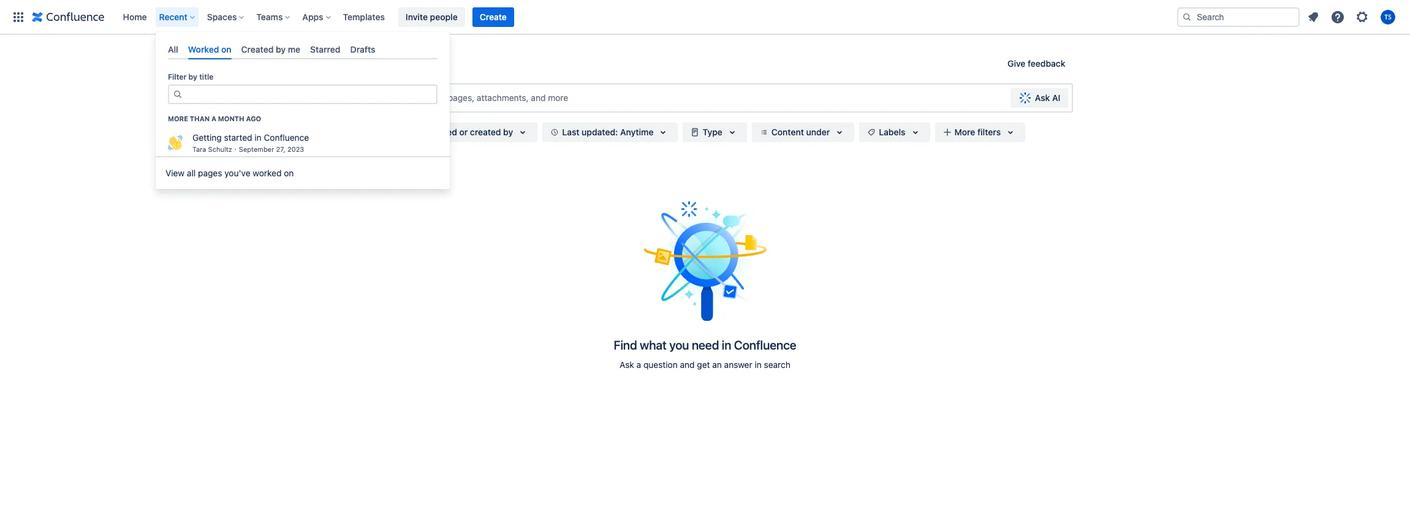 Task type: vqa. For each thing, say whether or not it's contained in the screenshot.
the topmost Edit
no



Task type: describe. For each thing, give the bounding box(es) containing it.
ago
[[246, 115, 261, 123]]

anytime
[[620, 127, 654, 137]]

search
[[337, 54, 382, 71]]

invite people
[[406, 11, 458, 22]]

what
[[640, 338, 667, 352]]

search
[[764, 360, 791, 370]]

find what you need in confluence
[[614, 338, 797, 352]]

on inside tab list
[[221, 44, 231, 55]]

templates link
[[339, 7, 389, 27]]

more than a month ago
[[168, 115, 261, 123]]

settings icon image
[[1355, 10, 1370, 24]]

ask a question and get an answer in search
[[620, 360, 791, 370]]

more for more filters
[[955, 127, 976, 137]]

more filters button
[[935, 123, 1026, 142]]

ask ai button
[[1011, 88, 1068, 108]]

title
[[199, 72, 214, 82]]

templates
[[343, 11, 385, 22]]

create link
[[472, 7, 514, 27]]

confluence inside getting started in confluence tara schultz ・ september 27, 2023
[[264, 132, 309, 143]]

schultz
[[208, 145, 232, 153]]

on inside "link"
[[284, 168, 294, 178]]

create
[[480, 11, 507, 22]]

labels button
[[860, 123, 930, 142]]

people
[[430, 11, 458, 22]]

need
[[692, 338, 719, 352]]

labels
[[879, 127, 906, 137]]

filter by title
[[168, 72, 214, 82]]

recent button
[[155, 7, 200, 27]]

tara
[[192, 145, 206, 153]]

ask for ask ai
[[1035, 93, 1050, 103]]

・
[[232, 145, 239, 153]]

than
[[190, 115, 210, 123]]

ask ai
[[1035, 93, 1061, 103]]

starred
[[310, 44, 341, 55]]

by inside dropdown button
[[503, 127, 513, 137]]

find
[[614, 338, 637, 352]]

created by me
[[241, 44, 300, 55]]

spaces
[[207, 11, 237, 22]]

edited or created by button
[[412, 123, 538, 142]]

feedback
[[1028, 58, 1066, 69]]

home link
[[119, 7, 151, 27]]

give feedback button
[[1001, 54, 1073, 74]]

content under button
[[752, 123, 855, 142]]

created
[[470, 127, 501, 137]]

content
[[772, 127, 804, 137]]

started
[[224, 132, 252, 143]]

worked on
[[188, 44, 231, 55]]

edited or created by
[[431, 127, 513, 137]]

last
[[562, 127, 580, 137]]

getting started in confluence tara schultz ・ september 27, 2023
[[192, 132, 309, 153]]

search image
[[1183, 12, 1192, 22]]

type button
[[683, 123, 747, 142]]

ai
[[1053, 93, 1061, 103]]

view
[[166, 168, 185, 178]]

last updated: anytime button
[[543, 123, 678, 142]]

help icon image
[[1331, 10, 1346, 24]]

view all pages you've worked on
[[166, 168, 294, 178]]

filters
[[978, 127, 1001, 137]]

1 horizontal spatial a
[[637, 360, 641, 370]]

edited
[[431, 127, 457, 137]]



Task type: locate. For each thing, give the bounding box(es) containing it.
notification icon image
[[1306, 10, 1321, 24]]

0 vertical spatial by
[[276, 44, 286, 55]]

ask
[[1035, 93, 1050, 103], [620, 360, 634, 370]]

Search field
[[1178, 7, 1300, 27]]

view all pages you've worked on link
[[156, 161, 450, 186]]

ask inside popup button
[[1035, 93, 1050, 103]]

2 vertical spatial in
[[755, 360, 762, 370]]

1 horizontal spatial ask
[[1035, 93, 1050, 103]]

1 vertical spatial a
[[637, 360, 641, 370]]

by
[[276, 44, 286, 55], [189, 72, 197, 82], [503, 127, 513, 137]]

by left the title
[[189, 72, 197, 82]]

1 vertical spatial confluence
[[734, 338, 797, 352]]

get
[[697, 360, 710, 370]]

:wave: image
[[168, 135, 183, 150], [168, 135, 183, 150]]

0 vertical spatial on
[[221, 44, 231, 55]]

more
[[168, 115, 188, 123], [955, 127, 976, 137]]

pages
[[198, 168, 222, 178]]

give feedback
[[1008, 58, 1066, 69]]

ask down find at the bottom left
[[620, 360, 634, 370]]

by right created
[[503, 127, 513, 137]]

apps
[[302, 11, 323, 22]]

in
[[255, 132, 262, 143], [722, 338, 732, 352], [755, 360, 762, 370]]

recent
[[159, 11, 187, 22]]

confluence up 27,
[[264, 132, 309, 143]]

in inside getting started in confluence tara schultz ・ september 27, 2023
[[255, 132, 262, 143]]

1 horizontal spatial in
[[722, 338, 732, 352]]

last updated: anytime
[[562, 127, 654, 137]]

more inside popup button
[[955, 127, 976, 137]]

on
[[221, 44, 231, 55], [284, 168, 294, 178]]

0 horizontal spatial in
[[255, 132, 262, 143]]

by left me
[[276, 44, 286, 55]]

a
[[211, 115, 216, 123], [637, 360, 641, 370]]

your profile and preferences image
[[1381, 10, 1396, 24]]

appswitcher icon image
[[11, 10, 26, 24]]

a left question
[[637, 360, 641, 370]]

an
[[713, 360, 722, 370]]

in left search
[[755, 360, 762, 370]]

under
[[807, 127, 830, 137]]

tab list containing all
[[163, 39, 443, 60]]

0 horizontal spatial on
[[221, 44, 231, 55]]

confluence
[[264, 132, 309, 143], [734, 338, 797, 352]]

global element
[[7, 0, 1175, 34]]

tab list
[[163, 39, 443, 60]]

1 vertical spatial more
[[955, 127, 976, 137]]

teams button
[[253, 7, 295, 27]]

invite
[[406, 11, 428, 22]]

in up september
[[255, 132, 262, 143]]

drafts
[[350, 44, 376, 55]]

1 vertical spatial ask
[[620, 360, 634, 370]]

2 vertical spatial by
[[503, 127, 513, 137]]

by for me
[[276, 44, 286, 55]]

0 horizontal spatial ask
[[620, 360, 634, 370]]

teams
[[256, 11, 283, 22]]

confluence image
[[32, 10, 105, 24], [32, 10, 105, 24]]

1 horizontal spatial confluence
[[734, 338, 797, 352]]

worked
[[188, 44, 219, 55]]

0 horizontal spatial by
[[189, 72, 197, 82]]

month
[[218, 115, 244, 123]]

more left the filters
[[955, 127, 976, 137]]

more for more than a month ago
[[168, 115, 188, 123]]

27,
[[276, 145, 286, 153]]

spaces button
[[203, 7, 249, 27]]

or
[[459, 127, 468, 137]]

give
[[1008, 58, 1026, 69]]

1 horizontal spatial by
[[276, 44, 286, 55]]

you
[[670, 338, 689, 352]]

0 horizontal spatial a
[[211, 115, 216, 123]]

you've
[[225, 168, 250, 178]]

content under
[[772, 127, 830, 137]]

ask left ai
[[1035, 93, 1050, 103]]

1 vertical spatial on
[[284, 168, 294, 178]]

me
[[288, 44, 300, 55]]

0 horizontal spatial confluence
[[264, 132, 309, 143]]

1 horizontal spatial on
[[284, 168, 294, 178]]

worked
[[253, 168, 282, 178]]

invite people button
[[398, 7, 465, 27]]

home
[[123, 11, 147, 22]]

a right the than
[[211, 115, 216, 123]]

2023
[[287, 145, 304, 153]]

Filter by title text field
[[186, 86, 429, 103]]

all
[[168, 44, 178, 55]]

more filters
[[955, 127, 1001, 137]]

0 vertical spatial confluence
[[264, 132, 309, 143]]

more left the than
[[168, 115, 188, 123]]

updated:
[[582, 127, 618, 137]]

1 vertical spatial in
[[722, 338, 732, 352]]

Enter keywords to find pages, attachments, and more field
[[339, 87, 1011, 109]]

and
[[680, 360, 695, 370]]

1 vertical spatial by
[[189, 72, 197, 82]]

created
[[241, 44, 274, 55]]

0 vertical spatial a
[[211, 115, 216, 123]]

answer
[[724, 360, 753, 370]]

all
[[187, 168, 196, 178]]

2 horizontal spatial in
[[755, 360, 762, 370]]

filter
[[168, 72, 187, 82]]

1 horizontal spatial more
[[955, 127, 976, 137]]

banner
[[0, 0, 1411, 34]]

banner containing home
[[0, 0, 1411, 34]]

0 vertical spatial ask
[[1035, 93, 1050, 103]]

confluence up search
[[734, 338, 797, 352]]

question
[[644, 360, 678, 370]]

Ask AI search field
[[337, 83, 1073, 113]]

september
[[239, 145, 274, 153]]

0 vertical spatial in
[[255, 132, 262, 143]]

getting
[[192, 132, 222, 143]]

0 horizontal spatial more
[[168, 115, 188, 123]]

2 horizontal spatial by
[[503, 127, 513, 137]]

in right need
[[722, 338, 732, 352]]

by for title
[[189, 72, 197, 82]]

ask for ask a question and get an answer in search
[[620, 360, 634, 370]]

type
[[703, 127, 723, 137]]

apps button
[[299, 7, 336, 27]]

0 vertical spatial more
[[168, 115, 188, 123]]



